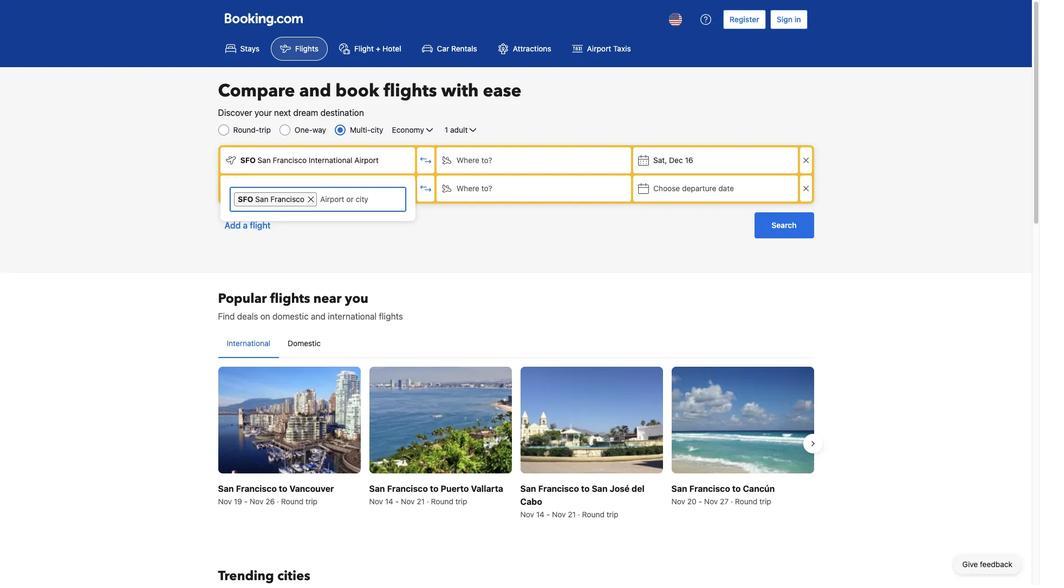 Task type: vqa. For each thing, say whether or not it's contained in the screenshot.
you
yes



Task type: describe. For each thing, give the bounding box(es) containing it.
with
[[441, 79, 479, 103]]

1 where from the top
[[457, 155, 479, 165]]

puerto
[[441, 484, 469, 494]]

add a flight
[[225, 220, 271, 230]]

sfo for sfo san francisco international airport
[[240, 155, 256, 165]]

attractions
[[513, 44, 551, 53]]

and inside popular flights near you find deals on domestic and international flights
[[311, 312, 326, 321]]

francisco down one-
[[273, 155, 307, 165]]

attractions link
[[489, 37, 561, 61]]

to for san
[[581, 484, 590, 494]]

14 inside san francisco to puerto vallarta nov 14 - nov 21 · round trip
[[385, 497, 393, 506]]

round inside san francisco to san josé del cabo nov 14 - nov 21 · round trip
[[582, 510, 605, 519]]

vallarta
[[471, 484, 503, 494]]

sat, dec 16
[[653, 155, 693, 165]]

ease
[[483, 79, 522, 103]]

san francisco to cancún nov 20 - nov 27 · round trip
[[672, 484, 775, 506]]

compare
[[218, 79, 295, 103]]

your
[[255, 108, 272, 118]]

round inside san francisco to cancún nov 20 - nov 27 · round trip
[[735, 497, 757, 506]]

27
[[720, 497, 729, 506]]

trip inside san francisco to vancouver nov 19 - nov 26 · round trip
[[306, 497, 317, 506]]

rentals
[[451, 44, 477, 53]]

- inside san francisco to cancún nov 20 - nov 27 · round trip
[[699, 497, 702, 506]]

add
[[225, 220, 241, 230]]

flight
[[250, 220, 271, 230]]

to for vancouver
[[279, 484, 287, 494]]

one-
[[295, 125, 312, 134]]

choose
[[653, 184, 680, 193]]

1 adult button
[[444, 124, 480, 137]]

stays link
[[216, 37, 269, 61]]

and inside compare and book flights with ease discover your next dream destination
[[299, 79, 331, 103]]

20
[[687, 497, 697, 506]]

tab list containing international
[[218, 329, 814, 359]]

choose departure date button
[[633, 176, 798, 202]]

domestic button
[[279, 329, 329, 358]]

discover
[[218, 108, 252, 118]]

international
[[328, 312, 377, 321]]

16
[[685, 155, 693, 165]]

deals
[[237, 312, 258, 321]]

on
[[260, 312, 270, 321]]

2 where from the top
[[457, 184, 479, 193]]

airport taxis
[[587, 44, 631, 53]]

give
[[963, 560, 978, 569]]

francisco for san francisco to puerto vallarta
[[387, 484, 428, 494]]

flight + hotel
[[354, 44, 401, 53]]

san inside san francisco to puerto vallarta nov 14 - nov 21 · round trip
[[369, 484, 385, 494]]

flights
[[295, 44, 319, 53]]

1
[[445, 125, 448, 134]]

sign in link
[[770, 10, 807, 29]]

round inside san francisco to puerto vallarta nov 14 - nov 21 · round trip
[[431, 497, 453, 506]]

popular
[[218, 290, 267, 308]]

destination
[[320, 108, 364, 118]]

san francisco to puerto vallarta nov 14 - nov 21 · round trip
[[369, 484, 503, 506]]

round inside san francisco to vancouver nov 19 - nov 26 · round trip
[[281, 497, 304, 506]]

sfo san francisco
[[238, 194, 304, 204]]

1 horizontal spatial airport
[[587, 44, 611, 53]]

you
[[345, 290, 368, 308]]

san francisco to san josé del cabo image
[[520, 367, 663, 474]]

departure
[[682, 184, 716, 193]]

dec
[[669, 155, 683, 165]]

dream
[[293, 108, 318, 118]]

del
[[632, 484, 645, 494]]

· inside san francisco to vancouver nov 19 - nov 26 · round trip
[[277, 497, 279, 506]]

adult
[[450, 125, 468, 134]]

cabo
[[520, 497, 542, 507]]

to? for 2nd where to? dropdown button
[[481, 184, 492, 193]]

2 where to? button from the top
[[437, 176, 631, 202]]

taxis
[[613, 44, 631, 53]]

sat,
[[653, 155, 667, 165]]

stays
[[240, 44, 259, 53]]

add a flight button
[[218, 212, 277, 238]]

near
[[313, 290, 342, 308]]

give feedback
[[963, 560, 1013, 569]]

car
[[437, 44, 449, 53]]

hotel
[[383, 44, 401, 53]]

sign in
[[777, 15, 801, 24]]

feedback
[[980, 560, 1013, 569]]

1 vertical spatial flights
[[270, 290, 310, 308]]

26
[[266, 497, 275, 506]]

in
[[795, 15, 801, 24]]

14 inside san francisco to san josé del cabo nov 14 - nov 21 · round trip
[[536, 510, 544, 519]]

vancouver
[[290, 484, 334, 494]]

popular flights near you find deals on domestic and international flights
[[218, 290, 403, 321]]

flight + hotel link
[[330, 37, 410, 61]]

airport taxis link
[[563, 37, 640, 61]]

cancún
[[743, 484, 775, 494]]

francisco for san francisco to cancún
[[689, 484, 730, 494]]

+
[[376, 44, 381, 53]]



Task type: locate. For each thing, give the bounding box(es) containing it.
where to? for second where to? dropdown button from the bottom of the page
[[457, 155, 492, 165]]

to left 'vancouver'
[[279, 484, 287, 494]]

0 vertical spatial flights
[[384, 79, 437, 103]]

international down the way
[[309, 155, 352, 165]]

1 horizontal spatial 21
[[568, 510, 576, 519]]

trip down your
[[259, 125, 271, 134]]

where
[[457, 155, 479, 165], [457, 184, 479, 193]]

round-trip
[[233, 125, 271, 134]]

0 vertical spatial where
[[457, 155, 479, 165]]

1 vertical spatial where to? button
[[437, 176, 631, 202]]

round-
[[233, 125, 259, 134]]

sign
[[777, 15, 793, 24]]

1 adult
[[445, 125, 468, 134]]

1 vertical spatial and
[[311, 312, 326, 321]]

1 horizontal spatial international
[[309, 155, 352, 165]]

to left josé
[[581, 484, 590, 494]]

next
[[274, 108, 291, 118]]

compare and book flights with ease discover your next dream destination
[[218, 79, 522, 118]]

and down 'near'
[[311, 312, 326, 321]]

city
[[371, 125, 383, 134]]

francisco up 27
[[689, 484, 730, 494]]

2 where to? from the top
[[457, 184, 492, 193]]

0 horizontal spatial 14
[[385, 497, 393, 506]]

· inside san francisco to cancún nov 20 - nov 27 · round trip
[[731, 497, 733, 506]]

to for cancún
[[732, 484, 741, 494]]

francisco up 26
[[236, 484, 277, 494]]

- inside san francisco to puerto vallarta nov 14 - nov 21 · round trip
[[395, 497, 399, 506]]

car rentals link
[[413, 37, 486, 61]]

0 horizontal spatial 21
[[417, 497, 425, 506]]

2 to from the left
[[430, 484, 439, 494]]

and up 'dream'
[[299, 79, 331, 103]]

francisco inside san francisco to cancún nov 20 - nov 27 · round trip
[[689, 484, 730, 494]]

international down 'deals'
[[227, 339, 270, 348]]

domestic
[[272, 312, 309, 321]]

trip
[[259, 125, 271, 134], [306, 497, 317, 506], [455, 497, 467, 506], [760, 497, 771, 506], [607, 510, 618, 519]]

trip inside san francisco to cancún nov 20 - nov 27 · round trip
[[760, 497, 771, 506]]

san francisco to vancouver image
[[218, 367, 361, 474]]

san inside san francisco to vancouver nov 19 - nov 26 · round trip
[[218, 484, 234, 494]]

nov
[[218, 497, 232, 506], [250, 497, 264, 506], [369, 497, 383, 506], [401, 497, 415, 506], [672, 497, 685, 506], [704, 497, 718, 506], [520, 510, 534, 519], [552, 510, 566, 519]]

flight
[[354, 44, 374, 53]]

sfo for sfo san francisco
[[238, 194, 253, 204]]

2 vertical spatial flights
[[379, 312, 403, 321]]

to inside san francisco to vancouver nov 19 - nov 26 · round trip
[[279, 484, 287, 494]]

to inside san francisco to puerto vallarta nov 14 - nov 21 · round trip
[[430, 484, 439, 494]]

francisco inside san francisco to san josé del cabo nov 14 - nov 21 · round trip
[[538, 484, 579, 494]]

21
[[417, 497, 425, 506], [568, 510, 576, 519]]

to left the puerto
[[430, 484, 439, 494]]

where to? button
[[437, 147, 631, 173], [437, 176, 631, 202]]

1 vertical spatial where to?
[[457, 184, 492, 193]]

0 vertical spatial sfo
[[240, 155, 256, 165]]

josé
[[610, 484, 630, 494]]

trip down the puerto
[[455, 497, 467, 506]]

to inside san francisco to cancún nov 20 - nov 27 · round trip
[[732, 484, 741, 494]]

where to? for 2nd where to? dropdown button
[[457, 184, 492, 193]]

register
[[730, 15, 759, 24]]

0 horizontal spatial international
[[227, 339, 270, 348]]

0 vertical spatial 21
[[417, 497, 425, 506]]

sfo down 'round-'
[[240, 155, 256, 165]]

flights link
[[271, 37, 328, 61]]

choose departure date
[[653, 184, 734, 193]]

san francisco to vancouver nov 19 - nov 26 · round trip
[[218, 484, 334, 506]]

·
[[277, 497, 279, 506], [427, 497, 429, 506], [731, 497, 733, 506], [578, 510, 580, 519]]

francisco inside san francisco to vancouver nov 19 - nov 26 · round trip
[[236, 484, 277, 494]]

0 horizontal spatial airport
[[354, 155, 379, 165]]

flights right international
[[379, 312, 403, 321]]

to? for second where to? dropdown button from the bottom of the page
[[481, 155, 492, 165]]

flights
[[384, 79, 437, 103], [270, 290, 310, 308], [379, 312, 403, 321]]

flights up domestic
[[270, 290, 310, 308]]

car rentals
[[437, 44, 477, 53]]

0 vertical spatial international
[[309, 155, 352, 165]]

1 vertical spatial where
[[457, 184, 479, 193]]

0 vertical spatial to?
[[481, 155, 492, 165]]

Airport or city text field
[[319, 192, 402, 206]]

francisco for san francisco to san josé del cabo
[[538, 484, 579, 494]]

to inside san francisco to san josé del cabo nov 14 - nov 21 · round trip
[[581, 484, 590, 494]]

sfo san francisco international airport
[[240, 155, 379, 165]]

- inside san francisco to vancouver nov 19 - nov 26 · round trip
[[244, 497, 248, 506]]

1 where to? from the top
[[457, 155, 492, 165]]

economy
[[392, 125, 424, 134]]

0 vertical spatial airport
[[587, 44, 611, 53]]

flights inside compare and book flights with ease discover your next dream destination
[[384, 79, 437, 103]]

san
[[258, 155, 271, 165], [255, 194, 268, 204], [218, 484, 234, 494], [369, 484, 385, 494], [520, 484, 536, 494], [592, 484, 608, 494], [672, 484, 687, 494]]

0 vertical spatial where to?
[[457, 155, 492, 165]]

-
[[244, 497, 248, 506], [395, 497, 399, 506], [699, 497, 702, 506], [547, 510, 550, 519]]

date
[[718, 184, 734, 193]]

francisco inside san francisco to puerto vallarta nov 14 - nov 21 · round trip
[[387, 484, 428, 494]]

trip down 'vancouver'
[[306, 497, 317, 506]]

airport left taxis at the top right of page
[[587, 44, 611, 53]]

trip inside san francisco to san josé del cabo nov 14 - nov 21 · round trip
[[607, 510, 618, 519]]

airport down multi-city
[[354, 155, 379, 165]]

a
[[243, 220, 248, 230]]

domestic
[[288, 339, 321, 348]]

francisco
[[273, 155, 307, 165], [271, 194, 304, 204], [236, 484, 277, 494], [387, 484, 428, 494], [538, 484, 579, 494], [689, 484, 730, 494]]

international
[[309, 155, 352, 165], [227, 339, 270, 348]]

to left cancún
[[732, 484, 741, 494]]

0 vertical spatial where to? button
[[437, 147, 631, 173]]

1 to from the left
[[279, 484, 287, 494]]

san inside san francisco to cancún nov 20 - nov 27 · round trip
[[672, 484, 687, 494]]

1 vertical spatial airport
[[354, 155, 379, 165]]

19
[[234, 497, 242, 506]]

booking.com logo image
[[225, 13, 303, 26], [225, 13, 303, 26]]

sfo up "a"
[[238, 194, 253, 204]]

1 where to? button from the top
[[437, 147, 631, 173]]

1 vertical spatial sfo
[[238, 194, 253, 204]]

0 vertical spatial and
[[299, 79, 331, 103]]

sfo
[[240, 155, 256, 165], [238, 194, 253, 204]]

3 to from the left
[[581, 484, 590, 494]]

one-way
[[295, 125, 326, 134]]

2 to? from the top
[[481, 184, 492, 193]]

14
[[385, 497, 393, 506], [536, 510, 544, 519]]

· inside san francisco to san josé del cabo nov 14 - nov 21 · round trip
[[578, 510, 580, 519]]

way
[[312, 125, 326, 134]]

trip down josé
[[607, 510, 618, 519]]

give feedback button
[[954, 555, 1021, 574]]

1 vertical spatial 14
[[536, 510, 544, 519]]

san francisco to san josé del cabo nov 14 - nov 21 · round trip
[[520, 484, 645, 519]]

to
[[279, 484, 287, 494], [430, 484, 439, 494], [581, 484, 590, 494], [732, 484, 741, 494]]

region
[[209, 362, 823, 525]]

francisco left the puerto
[[387, 484, 428, 494]]

multi-city
[[350, 125, 383, 134]]

· inside san francisco to puerto vallarta nov 14 - nov 21 · round trip
[[427, 497, 429, 506]]

region containing san francisco to vancouver
[[209, 362, 823, 525]]

1 vertical spatial international
[[227, 339, 270, 348]]

book
[[336, 79, 379, 103]]

san francisco to puerto vallarta image
[[369, 367, 512, 474]]

round
[[281, 497, 304, 506], [431, 497, 453, 506], [735, 497, 757, 506], [582, 510, 605, 519]]

21 inside san francisco to san josé del cabo nov 14 - nov 21 · round trip
[[568, 510, 576, 519]]

francisco for san francisco to vancouver
[[236, 484, 277, 494]]

flights up economy
[[384, 79, 437, 103]]

sat, dec 16 button
[[633, 147, 798, 173]]

search button
[[754, 212, 814, 238]]

san francisco to cancún image
[[672, 367, 814, 474]]

multi-
[[350, 125, 371, 134]]

international button
[[218, 329, 279, 358]]

1 vertical spatial to?
[[481, 184, 492, 193]]

tab list
[[218, 329, 814, 359]]

trip inside san francisco to puerto vallarta nov 14 - nov 21 · round trip
[[455, 497, 467, 506]]

1 to? from the top
[[481, 155, 492, 165]]

1 horizontal spatial 14
[[536, 510, 544, 519]]

trip down cancún
[[760, 497, 771, 506]]

to for puerto
[[430, 484, 439, 494]]

search
[[772, 220, 797, 230]]

0 vertical spatial 14
[[385, 497, 393, 506]]

to?
[[481, 155, 492, 165], [481, 184, 492, 193]]

francisco up cabo
[[538, 484, 579, 494]]

1 vertical spatial 21
[[568, 510, 576, 519]]

4 to from the left
[[732, 484, 741, 494]]

international inside button
[[227, 339, 270, 348]]

- inside san francisco to san josé del cabo nov 14 - nov 21 · round trip
[[547, 510, 550, 519]]

francisco up flight
[[271, 194, 304, 204]]

21 inside san francisco to puerto vallarta nov 14 - nov 21 · round trip
[[417, 497, 425, 506]]

find
[[218, 312, 235, 321]]

register link
[[723, 10, 766, 29]]

airport
[[587, 44, 611, 53], [354, 155, 379, 165]]



